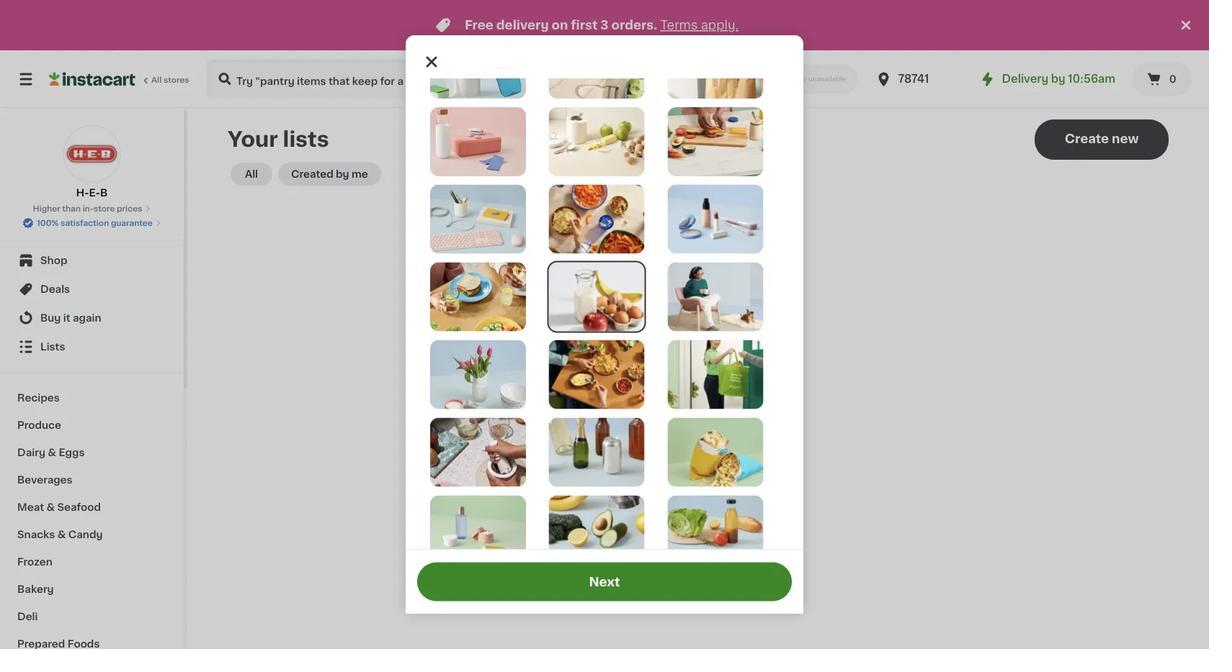 Task type: describe. For each thing, give the bounding box(es) containing it.
store
[[94, 205, 115, 213]]

h-e-b link
[[63, 125, 121, 200]]

78741 button
[[875, 59, 962, 99]]

guarantee
[[111, 219, 153, 227]]

dairy & eggs link
[[9, 440, 175, 467]]

dairy & eggs
[[17, 448, 85, 458]]

delivery for delivery
[[716, 74, 759, 84]]

create a list link
[[660, 395, 736, 411]]

an apple, a small pitcher of milk, a banana, and a carton of 6 eggs. image
[[549, 263, 645, 332]]

10:56am
[[1068, 74, 1115, 84]]

a woman sitting on a chair wearing headphones holding a drink in her hand with a small brown dog on the floor by her side. image
[[667, 263, 763, 332]]

snacks & candy
[[17, 530, 103, 540]]

create a list
[[660, 397, 736, 409]]

by for created
[[336, 169, 349, 179]]

recipes
[[17, 393, 60, 404]]

h-e-b
[[76, 188, 108, 198]]

buy
[[40, 313, 61, 324]]

service type group
[[703, 65, 858, 94]]

orders.
[[611, 19, 657, 31]]

all button
[[231, 163, 272, 186]]

candy
[[68, 530, 103, 540]]

a keyboard, mouse, notebook, cup of pencils, wire cable. image
[[430, 185, 526, 254]]

higher than in-store prices
[[33, 205, 142, 213]]

new
[[1112, 133, 1139, 145]]

apply.
[[701, 19, 739, 31]]

deli
[[17, 612, 38, 623]]

produce link
[[9, 412, 175, 440]]

delivery by 10:56am link
[[979, 71, 1115, 88]]

lists link
[[9, 333, 175, 362]]

higher
[[33, 205, 60, 213]]

lists for your
[[283, 129, 329, 150]]

& for meat
[[46, 503, 55, 513]]

limited time offer region
[[0, 0, 1177, 50]]

shop link
[[9, 246, 175, 275]]

a person touching an apple, a banana, a bunch of tomatoes, and an assortment of other vegetables on a counter. image
[[667, 574, 763, 643]]

free
[[465, 19, 494, 31]]

a person preparing a sandwich on a cutting board, a bunch of carrots, a sliced avocado, a jar of mayonnaise, and a plate of potato chips. image
[[667, 107, 763, 176]]

it
[[63, 313, 70, 324]]

pressed powder, foundation, lip stick, and makeup brushes. image
[[667, 185, 763, 254]]

buy it again
[[40, 313, 101, 324]]

100% satisfaction guarantee
[[37, 219, 153, 227]]

me
[[352, 169, 368, 179]]

by for delivery
[[1051, 74, 1065, 84]]

seafood
[[57, 503, 101, 513]]

a water bottle, yoga block, stretch band, and ear buds. image
[[430, 107, 526, 176]]

here.
[[761, 365, 786, 375]]

eggs
[[59, 448, 85, 458]]

first
[[571, 19, 598, 31]]

a person with white painted nails grinding some spices with a mortar and pestle. image
[[430, 418, 526, 487]]

b
[[100, 188, 108, 198]]

on
[[552, 19, 568, 31]]

frozen
[[17, 558, 52, 568]]

lists inside no lists yet lists you create will be saved here.
[[610, 365, 634, 375]]

& for snacks
[[57, 530, 66, 540]]

meat & seafood link
[[9, 494, 175, 522]]

snacks
[[17, 530, 55, 540]]

free delivery on first 3 orders. terms apply.
[[465, 19, 739, 31]]

3
[[600, 19, 609, 31]]

be
[[712, 365, 726, 375]]

& for dairy
[[48, 448, 56, 458]]

bakery link
[[9, 576, 175, 604]]

create
[[659, 365, 691, 375]]

a table with two people sitting around it eating sandwiches with 2 glasses of lemon water, and cut vegetables on a plate. image
[[430, 263, 526, 332]]

higher than in-store prices link
[[33, 203, 151, 215]]

deli link
[[9, 604, 175, 631]]

a small white vase of pink tulips, a stack of 3 white bowls, and a rolled napkin. image
[[430, 340, 526, 410]]

a table with people sitting around it with nachos and cheese, guacamole, and mixed chips. image
[[549, 340, 645, 410]]

bowl of nachos covered in cheese. image
[[430, 574, 526, 643]]



Task type: vqa. For each thing, say whether or not it's contained in the screenshot.
'NEW'
yes



Task type: locate. For each thing, give the bounding box(es) containing it.
terms
[[660, 19, 698, 31]]

shop
[[40, 256, 67, 266]]

all inside button
[[245, 169, 258, 179]]

delivery
[[1002, 74, 1048, 84], [716, 74, 759, 84]]

deals link
[[9, 275, 175, 304]]

& right meat
[[46, 503, 55, 513]]

create left new
[[1065, 133, 1109, 145]]

create
[[1065, 133, 1109, 145], [660, 397, 703, 409]]

0 vertical spatial all
[[151, 76, 162, 84]]

created
[[291, 169, 333, 179]]

list
[[717, 397, 736, 409]]

lists
[[40, 342, 65, 352], [610, 365, 634, 375]]

terms apply. link
[[660, 19, 739, 31]]

0 vertical spatial lists
[[40, 342, 65, 352]]

your lists
[[228, 129, 329, 150]]

all for all
[[245, 169, 258, 179]]

1 horizontal spatial by
[[1051, 74, 1065, 84]]

a bunch of kale, a sliced lemon, a half of an avocado, a cucumber, a bunch of bananas, and a blender. image
[[549, 496, 645, 565]]

delivery for delivery by 10:56am
[[1002, 74, 1048, 84]]

0 horizontal spatial lists
[[283, 129, 329, 150]]

create inside button
[[1065, 133, 1109, 145]]

100%
[[37, 219, 59, 227]]

1 horizontal spatial lists
[[684, 349, 710, 361]]

1 vertical spatial &
[[46, 503, 55, 513]]

create left a
[[660, 397, 703, 409]]

a woman handing over a grocery bag to a customer through their front door. image
[[667, 340, 763, 410]]

instacart logo image
[[49, 71, 135, 88]]

deals
[[40, 285, 70, 295]]

a head of lettuce, a half of a lemon, a bottle of sauce, a tomato, and a small baguette. image
[[667, 496, 763, 565]]

satisfaction
[[61, 219, 109, 227]]

&
[[48, 448, 56, 458], [46, 503, 55, 513], [57, 530, 66, 540]]

1 vertical spatial create
[[660, 397, 703, 409]]

lists left "you" on the right
[[610, 365, 634, 375]]

buy it again link
[[9, 304, 175, 333]]

100% satisfaction guarantee button
[[22, 215, 161, 229]]

create new button
[[1035, 120, 1169, 160]]

create new
[[1065, 133, 1139, 145]]

0 horizontal spatial by
[[336, 169, 349, 179]]

next
[[589, 576, 620, 589]]

0 vertical spatial by
[[1051, 74, 1065, 84]]

delivery by 10:56am
[[1002, 74, 1115, 84]]

delivery down 'apply.'
[[716, 74, 759, 84]]

1 horizontal spatial create
[[1065, 133, 1109, 145]]

lists down buy
[[40, 342, 65, 352]]

& left the eggs
[[48, 448, 56, 458]]

bakery
[[17, 585, 54, 595]]

meat & seafood
[[17, 503, 101, 513]]

lists up created
[[283, 129, 329, 150]]

next button
[[417, 563, 792, 602]]

by inside button
[[336, 169, 349, 179]]

lists up the will
[[684, 349, 710, 361]]

by left me
[[336, 169, 349, 179]]

in-
[[83, 205, 94, 213]]

you
[[637, 365, 656, 375]]

all
[[151, 76, 162, 84], [245, 169, 258, 179]]

a blue can, a silver can, an empty bottle, an empty champagne bottle, and two brown glass bottles. image
[[549, 418, 645, 487]]

created by me button
[[278, 163, 381, 186]]

your
[[228, 129, 278, 150]]

0 button
[[1133, 62, 1192, 97]]

0 vertical spatial create
[[1065, 133, 1109, 145]]

h-e-b logo image
[[63, 125, 121, 183]]

h-
[[76, 188, 89, 198]]

lists for no
[[684, 349, 710, 361]]

1 vertical spatial lists
[[610, 365, 634, 375]]

delivery button
[[703, 65, 772, 94]]

a tabletop of makeup, skincare, and beauty products. image
[[549, 574, 645, 643]]

delivery left 10:56am
[[1002, 74, 1048, 84]]

two bags of chips open. image
[[667, 418, 763, 487]]

all stores link
[[49, 59, 190, 99]]

no
[[663, 349, 681, 361]]

lists
[[283, 129, 329, 150], [684, 349, 710, 361]]

no lists yet lists you create will be saved here.
[[610, 349, 786, 375]]

all stores
[[151, 76, 189, 84]]

beverages
[[17, 476, 72, 486]]

yet
[[713, 349, 734, 361]]

saved
[[728, 365, 758, 375]]

list_add_items dialog
[[406, 29, 803, 646]]

delivery
[[496, 19, 549, 31]]

snacks & candy link
[[9, 522, 175, 549]]

delivery inside button
[[716, 74, 759, 84]]

e-
[[89, 188, 100, 198]]

1 vertical spatial lists
[[684, 349, 710, 361]]

all left the stores
[[151, 76, 162, 84]]

1 horizontal spatial all
[[245, 169, 258, 179]]

cotton pads, ointment, cream, and bottle of liquid. image
[[430, 496, 526, 565]]

produce
[[17, 421, 61, 431]]

create for create new
[[1065, 133, 1109, 145]]

a jar of flour, a stick of sliced butter, 3 granny smith apples, a carton of 7 eggs. image
[[549, 107, 645, 176]]

1 vertical spatial all
[[245, 169, 258, 179]]

stores
[[164, 76, 189, 84]]

78741
[[898, 74, 929, 84]]

lists inside no lists yet lists you create will be saved here.
[[684, 349, 710, 361]]

beverages link
[[9, 467, 175, 494]]

1 horizontal spatial delivery
[[1002, 74, 1048, 84]]

all for all stores
[[151, 76, 162, 84]]

than
[[62, 205, 81, 213]]

2 vertical spatial &
[[57, 530, 66, 540]]

all down your
[[245, 169, 258, 179]]

frozen link
[[9, 549, 175, 576]]

again
[[73, 313, 101, 324]]

0
[[1169, 74, 1176, 84]]

created by me
[[291, 169, 368, 179]]

0 horizontal spatial create
[[660, 397, 703, 409]]

0 horizontal spatial all
[[151, 76, 162, 84]]

recipes link
[[9, 385, 175, 412]]

dairy
[[17, 448, 45, 458]]

a
[[706, 397, 714, 409]]

prices
[[117, 205, 142, 213]]

0 vertical spatial &
[[48, 448, 56, 458]]

1 horizontal spatial lists
[[610, 365, 634, 375]]

by left 10:56am
[[1051, 74, 1065, 84]]

a table with people sitting around it with a bowl of potato chips, doritos, and cheetos. image
[[549, 185, 645, 254]]

0 vertical spatial lists
[[283, 129, 329, 150]]

0 horizontal spatial delivery
[[716, 74, 759, 84]]

1 vertical spatial by
[[336, 169, 349, 179]]

None search field
[[206, 59, 684, 99]]

& left candy
[[57, 530, 66, 540]]

meat
[[17, 503, 44, 513]]

will
[[694, 365, 710, 375]]

0 horizontal spatial lists
[[40, 342, 65, 352]]

by
[[1051, 74, 1065, 84], [336, 169, 349, 179]]

create for create a list
[[660, 397, 703, 409]]



